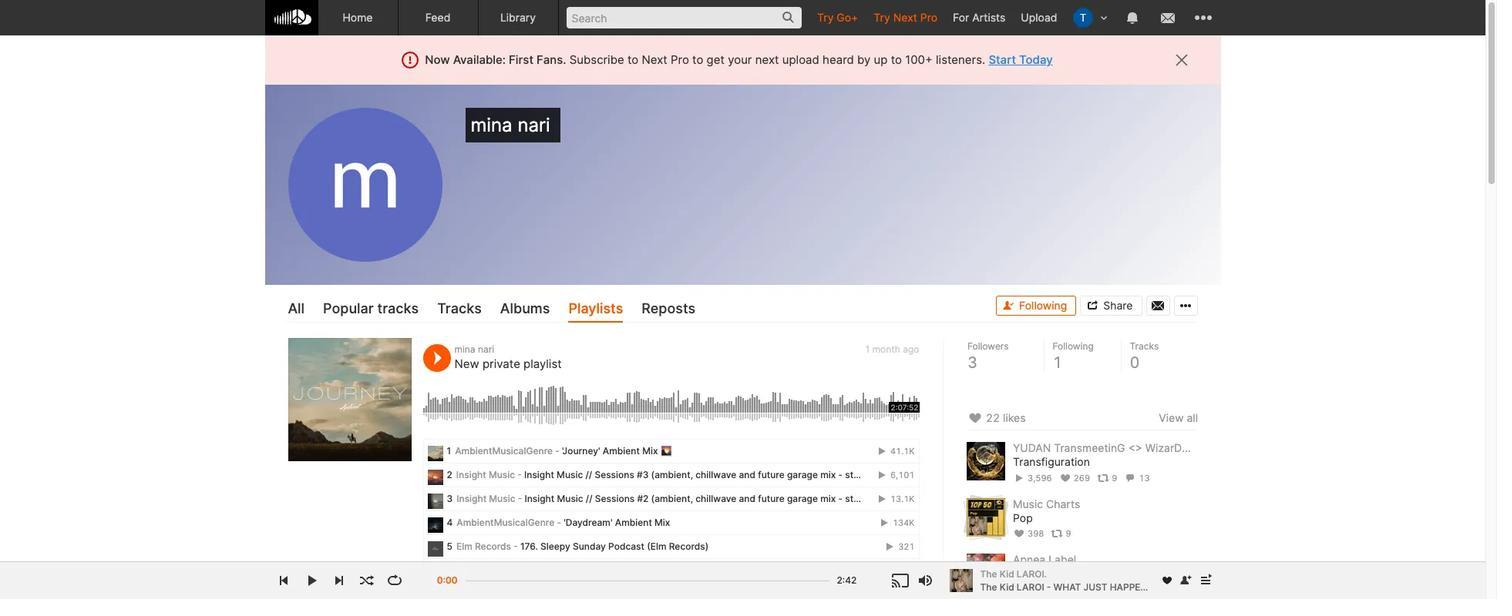 Task type: vqa. For each thing, say whether or not it's contained in the screenshot.
the bottom 6
no



Task type: describe. For each thing, give the bounding box(es) containing it.
next inside try next pro link
[[893, 11, 917, 24]]

251 link
[[1059, 585, 1090, 595]]

9 for the rightmost 9 link
[[1111, 473, 1117, 484]]

playlists
[[568, 301, 623, 317]]

insight right 2
[[456, 470, 486, 481]]

the kid laroi - what just happened element
[[949, 570, 972, 593]]

try go+
[[817, 11, 858, 24]]

4 ambientmusicalgenre         - 'daydream' ambient mix
[[447, 518, 670, 529]]

9 for the leftmost 9 link
[[1065, 529, 1071, 540]]

41.1k
[[888, 447, 915, 457]]

30 link
[[1129, 585, 1155, 595]]

ambient for 'journey'
[[603, 446, 640, 457]]

next
[[755, 52, 779, 67]]

1 kid from the top
[[1000, 569, 1014, 580]]

upload
[[1021, 11, 1057, 24]]

nari for mina nari new private playlist
[[478, 344, 494, 356]]

start
[[989, 52, 1016, 67]]

happened
[[1110, 582, 1160, 593]]

artists
[[972, 11, 1005, 24]]

mina nari link
[[454, 344, 494, 356]]

future for #2
[[758, 494, 785, 505]]

music) for 3 insight music         - insight music // sessions #2 (ambient, chillwave and future garage mix - study music)
[[873, 494, 902, 505]]

insight down 1 ambientmusicalgenre         - 'journey' ambient mix 🌄
[[524, 470, 554, 481]]

playlist stats element
[[1013, 526, 1198, 543]]

3 insight music         - insight music // sessions #2 (ambient, chillwave and future garage mix - study music)
[[447, 494, 902, 505]]

track stats element for -
[[1013, 581, 1198, 598]]

ago
[[903, 344, 919, 356]]

2:42
[[837, 575, 857, 587]]

the kid laroi. link
[[980, 568, 1152, 581]]

134k
[[890, 518, 915, 529]]

'daydream' ambient mix element
[[427, 518, 443, 533]]

0 horizontal spatial 3
[[447, 494, 453, 505]]

tracks link
[[437, 297, 482, 323]]

garage for insight music // sessions #3 (ambient, chillwave and future garage mix - study music)
[[787, 470, 818, 481]]

(elm
[[647, 541, 666, 553]]

try go+ link
[[809, 0, 866, 35]]

251
[[1073, 585, 1090, 595]]

2 the from the top
[[980, 582, 997, 593]]

now available: first fans. subscribe to next pro to get your next upload heard by up to 100+ listeners. start today
[[425, 52, 1053, 67]]

music inside music charts pop
[[1013, 498, 1043, 511]]

all
[[288, 301, 305, 317]]

mix for 'journey' ambient mix 🌄
[[642, 446, 658, 457]]

- up sleepy
[[557, 518, 561, 529]]

1 vertical spatial next
[[642, 52, 667, 67]]

100+
[[905, 52, 933, 67]]

mix for 'daydream' ambient mix
[[655, 518, 670, 529]]

Search search field
[[566, 7, 802, 29]]

listeners.
[[936, 52, 985, 67]]

ambientmusicalgenre for 4
[[457, 518, 554, 529]]

next up image
[[1196, 572, 1215, 590]]

music up records
[[489, 494, 515, 505]]

library
[[500, 11, 536, 24]]

0 vertical spatial 32
[[662, 564, 674, 575]]

episode 30 - selected & mixed by kyrro link
[[1013, 567, 1215, 581]]

episode
[[1013, 567, 1053, 581]]

30 inside apnea label episode 30 - selected & mixed by kyrro
[[1056, 567, 1070, 581]]

feed
[[425, 11, 450, 24]]

398 link
[[1013, 529, 1044, 540]]

transfiguration
[[1013, 456, 1090, 469]]

13.1k
[[888, 494, 915, 505]]

available:
[[453, 52, 506, 67]]

'daydream'
[[564, 518, 613, 529]]

apnea
[[1013, 553, 1045, 567]]

1 month ago
[[865, 344, 919, 356]]

- inside apnea label episode 30 - selected & mixed by kyrro
[[1073, 567, 1078, 581]]

sleepy
[[540, 541, 570, 553]]

insight music // sessions #2 (ambient, chillwave and future garage mix - study music) element
[[427, 494, 443, 509]]

13 link
[[1124, 473, 1150, 484]]

176. sleepy sunday podcast (elm records) element
[[427, 542, 443, 557]]

new
[[454, 357, 479, 372]]

music) for 2 insight music         - insight music // sessions #3 (ambient, chillwave and future garage mix - study music)
[[873, 470, 902, 481]]

0 horizontal spatial tracks
[[377, 301, 419, 317]]

try for try go+
[[817, 11, 834, 24]]

start today link
[[989, 52, 1053, 67]]

0:00
[[437, 575, 458, 587]]

mina for mina nari
[[471, 114, 512, 136]]

popular
[[323, 301, 374, 317]]

label
[[1048, 553, 1076, 567]]

tara schultz's avatar element
[[1073, 8, 1093, 28]]

try for try next pro
[[874, 11, 890, 24]]

2 insight music         - insight music // sessions #3 (ambient, chillwave and future garage mix - study music)
[[447, 470, 902, 481]]

sessions for #3
[[595, 470, 634, 481]]

insight music // sessions #3 (ambient, chillwave and future garage mix - study music) element
[[427, 470, 443, 486]]

likes
[[1003, 412, 1025, 425]]

laroi.
[[1017, 569, 1047, 580]]

elm
[[456, 541, 472, 553]]

tracks 0
[[1129, 341, 1158, 372]]

1 vertical spatial pro
[[671, 52, 689, 67]]

view for view all
[[1158, 412, 1183, 425]]

music up 4 ambientmusicalgenre         - 'daydream' ambient mix
[[557, 494, 583, 505]]

transmeeting
[[1054, 442, 1125, 455]]

study for insight music // sessions #3 (ambient, chillwave and future garage mix - study music)
[[845, 470, 870, 481]]

popular tracks link
[[323, 297, 419, 323]]

yudan transmeeting <> wizardance transfiguration
[[1013, 442, 1206, 469]]

try next pro
[[874, 11, 937, 24]]

1 ambientmusicalgenre         - 'journey' ambient mix 🌄
[[447, 446, 672, 457]]

reposts
[[642, 301, 695, 317]]

1 horizontal spatial 9 link
[[1097, 473, 1117, 484]]

1 for 1 month ago
[[865, 344, 870, 356]]

by
[[1172, 567, 1186, 581]]

5 elm records         - 176. sleepy sunday podcast (elm records)
[[447, 541, 709, 553]]

go+
[[837, 11, 858, 24]]

what
[[1053, 582, 1081, 593]]

2
[[447, 470, 452, 481]]

the kid laroi - what just happened link
[[980, 581, 1160, 595]]

ambientmusicalgenre for 1
[[455, 446, 553, 457]]

all
[[1186, 412, 1198, 425]]

ambient for 'daydream'
[[615, 518, 652, 529]]

kyrro
[[1189, 567, 1215, 581]]

pro inside try next pro link
[[920, 11, 937, 24]]

mina nari
[[471, 114, 555, 136]]

for
[[953, 11, 969, 24]]

library link
[[478, 0, 559, 35]]

269
[[1073, 473, 1090, 484]]

3,596
[[1027, 473, 1052, 484]]

get
[[707, 52, 725, 67]]

podcast
[[608, 541, 644, 553]]



Task type: locate. For each thing, give the bounding box(es) containing it.
chillwave up 3 insight music         - insight music // sessions #2 (ambient, chillwave and future garage mix - study music)
[[696, 470, 736, 481]]

1 vertical spatial 3
[[447, 494, 453, 505]]

0 vertical spatial view
[[1158, 412, 1183, 425]]

30 up what
[[1056, 567, 1070, 581]]

music right 2
[[489, 470, 515, 481]]

yudan transmeeting <> wizardance link
[[1013, 442, 1206, 455]]

albums link
[[500, 297, 550, 323]]

1 chillwave from the top
[[696, 470, 736, 481]]

2 to from the left
[[692, 52, 703, 67]]

(ambient, up 3 insight music         - insight music // sessions #2 (ambient, chillwave and future garage mix - study music)
[[651, 470, 693, 481]]

nari inside mina nari new private playlist
[[478, 344, 494, 356]]

following inside button
[[1019, 299, 1067, 313]]

tracks up "mina nari" link at the bottom of page
[[437, 301, 482, 317]]

1 vertical spatial following
[[1052, 341, 1093, 353]]

9 inside track stats element
[[1111, 473, 1117, 484]]

the kid laroi. the kid laroi - what just happened
[[980, 569, 1160, 593]]

1 vertical spatial 32
[[1111, 585, 1122, 595]]

ambientmusicalgenre right "'journey' ambient mix 🌄" element
[[455, 446, 553, 457]]

- inside the kid laroi. the kid laroi - what just happened
[[1047, 582, 1051, 593]]

1 vertical spatial future
[[758, 494, 785, 505]]

🌄
[[660, 446, 672, 457]]

1 vertical spatial //
[[586, 494, 593, 505]]

mix
[[642, 446, 658, 457], [655, 518, 670, 529]]

just
[[1083, 582, 1107, 593]]

9 link right 398
[[1051, 529, 1071, 540]]

0 vertical spatial chillwave
[[696, 470, 736, 481]]

progress bar
[[465, 574, 829, 599]]

your
[[728, 52, 752, 67]]

chillwave down 2 insight music         - insight music // sessions #3 (ambient, chillwave and future garage mix - study music)
[[696, 494, 736, 505]]

sessions left the #3
[[595, 470, 634, 481]]

3 down 'followers' at bottom right
[[967, 354, 977, 372]]

269 link
[[1059, 473, 1090, 484]]

0 vertical spatial pro
[[920, 11, 937, 24]]

by
[[857, 52, 871, 67]]

nari for mina nari
[[518, 114, 550, 136]]

1 vertical spatial the
[[980, 582, 997, 593]]

tracks for tracks 0
[[1129, 341, 1158, 353]]

1 vertical spatial mix
[[820, 494, 836, 505]]

and for #3
[[739, 470, 755, 481]]

1 mix from the top
[[820, 470, 836, 481]]

None search field
[[559, 0, 809, 35]]

(ambient, for #2
[[651, 494, 693, 505]]

// for #3
[[585, 470, 592, 481]]

ambientmusicalgenre
[[455, 446, 553, 457], [457, 518, 554, 529]]

following up following 1
[[1019, 299, 1067, 313]]

0 vertical spatial tracks
[[377, 301, 419, 317]]

1 vertical spatial ambientmusicalgenre
[[457, 518, 554, 529]]

2 try from the left
[[874, 11, 890, 24]]

episode 30 - selected & mixed by kyrro element
[[966, 554, 1005, 593]]

1 horizontal spatial 32
[[1111, 585, 1122, 595]]

insight right insight music // sessions #2 (ambient, chillwave and future garage mix - study music) element
[[457, 494, 487, 505]]

0 horizontal spatial pro
[[671, 52, 689, 67]]

study for insight music // sessions #2 (ambient, chillwave and future garage mix - study music)
[[845, 494, 870, 505]]

selected
[[1081, 567, 1126, 581]]

view 32 tracks
[[638, 564, 704, 575]]

1 right "'journey' ambient mix 🌄" element
[[447, 446, 451, 457]]

study left 6,101
[[845, 470, 870, 481]]

2 horizontal spatial to
[[891, 52, 902, 67]]

sunday
[[573, 541, 606, 553]]

now
[[425, 52, 450, 67]]

9 link down yudan transmeeting <> wizardance transfiguration
[[1097, 473, 1117, 484]]

tracks
[[437, 301, 482, 317], [1129, 341, 1158, 353]]

0 vertical spatial next
[[893, 11, 917, 24]]

0 vertical spatial and
[[739, 470, 755, 481]]

1 down following button
[[1052, 354, 1062, 372]]

month
[[872, 344, 900, 356]]

398
[[1027, 529, 1044, 540]]

0 vertical spatial garage
[[787, 470, 818, 481]]

1 vertical spatial 9
[[1065, 529, 1071, 540]]

2 mix from the top
[[820, 494, 836, 505]]

try right the go+
[[874, 11, 890, 24]]

track stats element down yudan transmeeting <> wizardance transfiguration
[[1013, 470, 1198, 487]]

1 vertical spatial mix
[[655, 518, 670, 529]]

to
[[627, 52, 638, 67], [692, 52, 703, 67], [891, 52, 902, 67]]

#2
[[637, 494, 649, 505]]

22 likes
[[986, 412, 1025, 425]]

following 1
[[1052, 341, 1093, 372]]

- left 13.1k
[[838, 494, 843, 505]]

0 vertical spatial music)
[[873, 470, 902, 481]]

the
[[980, 569, 997, 580], [980, 582, 997, 593]]

next up 100+
[[893, 11, 917, 24]]

pop link
[[1013, 512, 1032, 526]]

'journey'
[[562, 446, 600, 457]]

0 horizontal spatial 9
[[1065, 529, 1071, 540]]

0 vertical spatial study
[[845, 470, 870, 481]]

- down 1 ambientmusicalgenre         - 'journey' ambient mix 🌄
[[517, 470, 522, 481]]

0 vertical spatial mix
[[642, 446, 658, 457]]

mix for insight music // sessions #2 (ambient, chillwave and future garage mix - study music)
[[820, 494, 836, 505]]

next down search search box
[[642, 52, 667, 67]]

32 inside track stats element
[[1111, 585, 1122, 595]]

1 vertical spatial music)
[[873, 494, 902, 505]]

1 horizontal spatial next
[[893, 11, 917, 24]]

1 vertical spatial view
[[638, 564, 660, 575]]

apnea label episode 30 - selected & mixed by kyrro
[[1013, 553, 1215, 581]]

- up 4 ambientmusicalgenre         - 'daydream' ambient mix
[[518, 494, 522, 505]]

1 horizontal spatial 3
[[967, 354, 977, 372]]

2 horizontal spatial 1
[[1052, 354, 1062, 372]]

2 study from the top
[[845, 494, 870, 505]]

kid left laroi
[[1000, 582, 1014, 593]]

(ambient, down 2 insight music         - insight music // sessions #3 (ambient, chillwave and future garage mix - study music)
[[651, 494, 693, 505]]

1 vertical spatial 9 link
[[1051, 529, 1071, 540]]

0 vertical spatial 3
[[967, 354, 977, 372]]

- left 'journey' at the left bottom of page
[[555, 446, 560, 457]]

0 vertical spatial ambient
[[603, 446, 640, 457]]

music) down 6,101
[[873, 494, 902, 505]]

0 vertical spatial track stats element
[[1013, 470, 1198, 487]]

1 vertical spatial track stats element
[[1013, 581, 1198, 598]]

mina down available:
[[471, 114, 512, 136]]

new private playlist link
[[454, 357, 562, 372]]

3 inside followers 3
[[967, 354, 977, 372]]

mix left 13.1k
[[820, 494, 836, 505]]

0 vertical spatial kid
[[1000, 569, 1014, 580]]

all link
[[288, 297, 305, 323]]

try left the go+
[[817, 11, 834, 24]]

1 horizontal spatial 1
[[865, 344, 870, 356]]

- up the kid laroi - what just happened link
[[1073, 567, 1078, 581]]

insight
[[456, 470, 486, 481], [524, 470, 554, 481], [457, 494, 487, 505], [525, 494, 555, 505]]

future for #3
[[758, 470, 785, 481]]

subscribe
[[569, 52, 624, 67]]

tracks down records)
[[676, 564, 704, 575]]

'journey' ambient mix 🌄 element
[[427, 446, 443, 462]]

track stats element down selected
[[1013, 581, 1198, 598]]

2 garage from the top
[[787, 494, 818, 505]]

// up 'daydream'
[[586, 494, 593, 505]]

following down following button
[[1052, 341, 1093, 353]]

32 down episode 30 - selected & mixed by kyrro link
[[1111, 585, 1122, 595]]

track stats element containing 3,596
[[1013, 470, 1198, 487]]

music) down 41.1k
[[873, 470, 902, 481]]

and down 2 insight music         - insight music // sessions #3 (ambient, chillwave and future garage mix - study music)
[[739, 494, 755, 505]]

yudan
[[1013, 442, 1051, 455]]

share button
[[1080, 296, 1142, 316]]

7,306
[[1027, 585, 1052, 595]]

0 horizontal spatial view
[[638, 564, 660, 575]]

study left 13.1k
[[845, 494, 870, 505]]

mina inside mina nari new private playlist
[[454, 344, 475, 356]]

1 horizontal spatial tracks
[[1129, 341, 1158, 353]]

mixed
[[1139, 567, 1169, 581]]

0 vertical spatial following
[[1019, 299, 1067, 313]]

1 for 1 ambientmusicalgenre         - 'journey' ambient mix 🌄
[[447, 446, 451, 457]]

nari down first
[[518, 114, 550, 136]]

ambientmusicalgenre up records
[[457, 518, 554, 529]]

1 future from the top
[[758, 470, 785, 481]]

view down (elm
[[638, 564, 660, 575]]

- left 6,101
[[838, 470, 843, 481]]

1 // from the top
[[585, 470, 592, 481]]

nari up private
[[478, 344, 494, 356]]

0 vertical spatial (ambient,
[[651, 470, 693, 481]]

// for #2
[[586, 494, 593, 505]]

mix left 🌄
[[642, 446, 658, 457]]

1 to from the left
[[627, 52, 638, 67]]

music charts pop
[[1013, 498, 1080, 525]]

and up 3 insight music         - insight music // sessions #2 (ambient, chillwave and future garage mix - study music)
[[739, 470, 755, 481]]

2 and from the top
[[739, 494, 755, 505]]

0
[[1129, 354, 1139, 372]]

1 left month
[[865, 344, 870, 356]]

1 horizontal spatial tracks
[[676, 564, 704, 575]]

9 up label in the bottom of the page
[[1065, 529, 1071, 540]]

0 horizontal spatial try
[[817, 11, 834, 24]]

records
[[475, 541, 511, 553]]

1 horizontal spatial to
[[692, 52, 703, 67]]

today
[[1019, 52, 1053, 67]]

to left get
[[692, 52, 703, 67]]

mina for mina nari new private playlist
[[454, 344, 475, 356]]

laroi
[[1017, 582, 1044, 593]]

music charts link
[[1013, 498, 1080, 511]]

tracks right popular
[[377, 301, 419, 317]]

sessions left #2
[[595, 494, 635, 505]]

pop element
[[966, 498, 1005, 537]]

for artists
[[953, 11, 1005, 24]]

1 vertical spatial mina
[[454, 344, 475, 356]]

upload
[[782, 52, 819, 67]]

9 inside playlist stats element
[[1065, 529, 1071, 540]]

0 vertical spatial 30
[[1056, 567, 1070, 581]]

insight up 4 ambientmusicalgenre         - 'daydream' ambient mix
[[525, 494, 555, 505]]

mix up (elm
[[655, 518, 670, 529]]

mix left 6,101
[[820, 470, 836, 481]]

// down 'journey' at the left bottom of page
[[585, 470, 592, 481]]

0 vertical spatial future
[[758, 470, 785, 481]]

13
[[1139, 473, 1150, 484]]

1 vertical spatial (ambient,
[[651, 494, 693, 505]]

chillwave for #2
[[696, 494, 736, 505]]

1 vertical spatial ambient
[[615, 518, 652, 529]]

chillwave for #3
[[696, 470, 736, 481]]

1 vertical spatial 30
[[1144, 585, 1155, 595]]

3 right insight music // sessions #2 (ambient, chillwave and future garage mix - study music) element
[[447, 494, 453, 505]]

1 vertical spatial tracks
[[676, 564, 704, 575]]

1 the from the top
[[980, 569, 997, 580]]

0 vertical spatial sessions
[[595, 470, 634, 481]]

1 and from the top
[[739, 470, 755, 481]]

2 kid from the top
[[1000, 582, 1014, 593]]

garage for insight music // sessions #2 (ambient, chillwave and future garage mix - study music)
[[787, 494, 818, 505]]

share
[[1103, 299, 1133, 313]]

0 horizontal spatial next
[[642, 52, 667, 67]]

0 horizontal spatial 1
[[447, 446, 451, 457]]

ambient
[[603, 446, 640, 457], [615, 518, 652, 529]]

up
[[874, 52, 888, 67]]

mix for insight music // sessions #3 (ambient, chillwave and future garage mix - study music)
[[820, 470, 836, 481]]

2 // from the top
[[586, 494, 593, 505]]

records)
[[669, 541, 709, 553]]

sessions for #2
[[595, 494, 635, 505]]

transfiguration element
[[966, 443, 1005, 481]]

albums
[[500, 301, 550, 317]]

and for #2
[[739, 494, 755, 505]]

1 horizontal spatial 30
[[1144, 585, 1155, 595]]

reposts link
[[642, 297, 695, 323]]

music down 1 ambientmusicalgenre         - 'journey' ambient mix 🌄
[[557, 470, 583, 481]]

0 vertical spatial //
[[585, 470, 592, 481]]

like image
[[966, 409, 982, 428]]

32 link
[[1097, 585, 1122, 595]]

following for following
[[1019, 299, 1067, 313]]

pro left for
[[920, 11, 937, 24]]

<>
[[1128, 442, 1142, 455]]

1 track stats element from the top
[[1013, 470, 1198, 487]]

kid left the laroi.
[[1000, 569, 1014, 580]]

0 horizontal spatial nari
[[478, 344, 494, 356]]

0 vertical spatial the
[[980, 569, 997, 580]]

9 left the "13" link
[[1111, 473, 1117, 484]]

to right subscribe
[[627, 52, 638, 67]]

home
[[343, 11, 373, 24]]

1 garage from the top
[[787, 470, 818, 481]]

1 music) from the top
[[873, 470, 902, 481]]

to right up
[[891, 52, 902, 67]]

0 horizontal spatial to
[[627, 52, 638, 67]]

1 vertical spatial sessions
[[595, 494, 635, 505]]

0 vertical spatial 9
[[1111, 473, 1117, 484]]

playlist
[[524, 357, 562, 372]]

&
[[1129, 567, 1136, 581]]

0 vertical spatial ambientmusicalgenre
[[455, 446, 553, 457]]

9
[[1111, 473, 1117, 484], [1065, 529, 1071, 540]]

1 study from the top
[[845, 470, 870, 481]]

new private playlist element
[[288, 339, 411, 462]]

0 vertical spatial 9 link
[[1097, 473, 1117, 484]]

1 horizontal spatial try
[[874, 11, 890, 24]]

pro left get
[[671, 52, 689, 67]]

1 horizontal spatial view
[[1158, 412, 1183, 425]]

1 horizontal spatial 9
[[1111, 473, 1117, 484]]

view left all
[[1158, 412, 1183, 425]]

1 inside following 1
[[1052, 354, 1062, 372]]

tracks up 0
[[1129, 341, 1158, 353]]

2 sessions from the top
[[595, 494, 635, 505]]

0 vertical spatial nari
[[518, 114, 550, 136]]

0 vertical spatial mina
[[471, 114, 512, 136]]

2 music) from the top
[[873, 494, 902, 505]]

3 to from the left
[[891, 52, 902, 67]]

0 horizontal spatial 30
[[1056, 567, 1070, 581]]

2 chillwave from the top
[[696, 494, 736, 505]]

charts
[[1046, 498, 1080, 511]]

followers 3
[[967, 341, 1008, 372]]

private
[[483, 357, 520, 372]]

fans.
[[536, 52, 566, 67]]

1 vertical spatial and
[[739, 494, 755, 505]]

playlists link
[[568, 297, 623, 323]]

0 horizontal spatial 9 link
[[1051, 529, 1071, 540]]

1 (ambient, from the top
[[651, 470, 693, 481]]

first
[[509, 52, 533, 67]]

1
[[865, 344, 870, 356], [1052, 354, 1062, 372], [447, 446, 451, 457]]

- right laroi
[[1047, 582, 1051, 593]]

view 32 tracks link
[[424, 560, 919, 581]]

tracks for tracks
[[437, 301, 482, 317]]

heard
[[823, 52, 854, 67]]

mina nari's avatar element
[[288, 108, 442, 262]]

(ambient, for #3
[[651, 470, 693, 481]]

1 vertical spatial study
[[845, 494, 870, 505]]

pop
[[1013, 512, 1032, 525]]

1 vertical spatial garage
[[787, 494, 818, 505]]

(ambient,
[[651, 470, 693, 481], [651, 494, 693, 505]]

view all
[[1158, 412, 1198, 425]]

1 vertical spatial chillwave
[[696, 494, 736, 505]]

2 (ambient, from the top
[[651, 494, 693, 505]]

1 vertical spatial nari
[[478, 344, 494, 356]]

32
[[662, 564, 674, 575], [1111, 585, 1122, 595]]

nari
[[518, 114, 550, 136], [478, 344, 494, 356]]

32 down (elm
[[662, 564, 674, 575]]

track stats element containing 7,306
[[1013, 581, 1198, 598]]

ambient up podcast
[[615, 518, 652, 529]]

- left 176.
[[514, 541, 518, 553]]

mina up new
[[454, 344, 475, 356]]

view for view 32 tracks
[[638, 564, 660, 575]]

1 vertical spatial kid
[[1000, 582, 1014, 593]]

1 sessions from the top
[[595, 470, 634, 481]]

0 horizontal spatial 32
[[662, 564, 674, 575]]

track stats element
[[1013, 470, 1198, 487], [1013, 581, 1198, 598]]

1 horizontal spatial pro
[[920, 11, 937, 24]]

1 try from the left
[[817, 11, 834, 24]]

track stats element for transfiguration
[[1013, 470, 1198, 487]]

next
[[893, 11, 917, 24], [642, 52, 667, 67]]

2 track stats element from the top
[[1013, 581, 1198, 598]]

1 vertical spatial tracks
[[1129, 341, 1158, 353]]

home link
[[318, 0, 398, 35]]

music up pop
[[1013, 498, 1043, 511]]

5
[[447, 541, 452, 553]]

ambient up the #3
[[603, 446, 640, 457]]

2 future from the top
[[758, 494, 785, 505]]

0 vertical spatial mix
[[820, 470, 836, 481]]

upload link
[[1013, 0, 1065, 35]]

1 horizontal spatial nari
[[518, 114, 550, 136]]

chillwave
[[696, 470, 736, 481], [696, 494, 736, 505]]

followers
[[967, 341, 1008, 353]]

6,101
[[888, 471, 915, 481]]

0 horizontal spatial tracks
[[437, 301, 482, 317]]

0 vertical spatial tracks
[[437, 301, 482, 317]]

feed link
[[398, 0, 478, 35]]

following for following 1
[[1052, 341, 1093, 353]]

30 down mixed
[[1144, 585, 1155, 595]]



